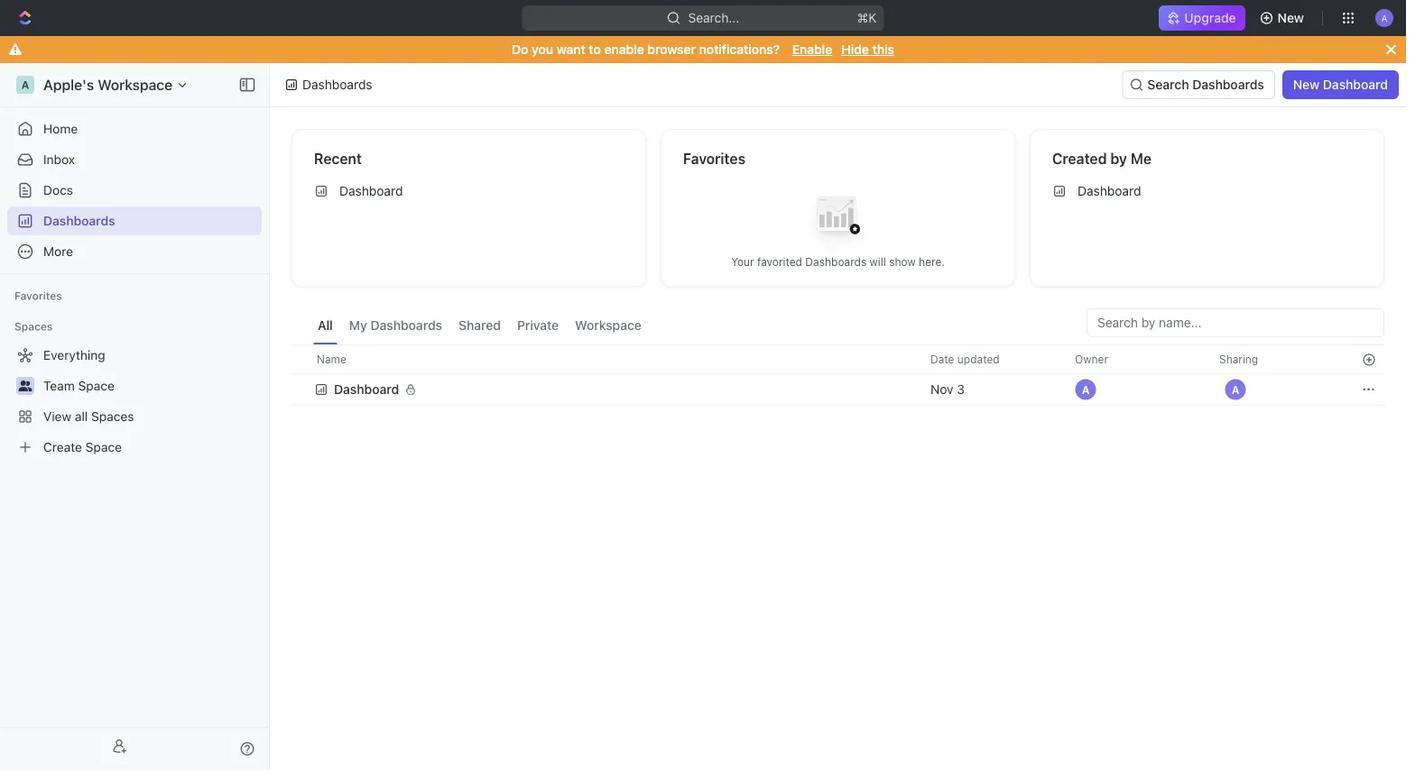 Task type: describe. For each thing, give the bounding box(es) containing it.
workspace button
[[571, 309, 646, 345]]

team space
[[43, 379, 115, 394]]

dashboard link for recent
[[307, 177, 631, 206]]

apple's
[[43, 76, 94, 93]]

view
[[43, 409, 71, 424]]

my
[[349, 318, 367, 333]]

dashboard inside "row"
[[334, 382, 399, 397]]

team
[[43, 379, 75, 394]]

notifications?
[[699, 42, 780, 57]]

space for team space
[[78, 379, 115, 394]]

1 apple, , element from the left
[[1075, 379, 1097, 401]]

hide
[[842, 42, 869, 57]]

new dashboard button
[[1282, 70, 1399, 99]]

workspace inside "workspace" button
[[575, 318, 642, 333]]

row containing name
[[292, 345, 1385, 375]]

more button
[[7, 237, 262, 266]]

3
[[957, 382, 965, 397]]

all
[[75, 409, 88, 424]]

dashboard down a dropdown button
[[1323, 77, 1388, 92]]

dashboard button down "workspace" button
[[314, 372, 909, 408]]

enable
[[604, 42, 644, 57]]

dashboard down recent
[[339, 184, 403, 199]]

search dashboards button
[[1122, 70, 1275, 99]]

to
[[589, 42, 601, 57]]

created by me
[[1052, 150, 1152, 167]]

my dashboards
[[349, 318, 442, 333]]

do
[[512, 42, 528, 57]]

enable
[[792, 42, 832, 57]]

create space link
[[7, 433, 258, 462]]

Search by name... text field
[[1098, 310, 1374, 337]]

updated
[[958, 353, 1000, 366]]

apple's workspace, , element
[[16, 76, 34, 94]]

browser
[[648, 42, 696, 57]]

favorites inside button
[[14, 290, 62, 302]]

date updated button
[[920, 346, 1011, 374]]

show
[[889, 256, 916, 269]]

1 vertical spatial spaces
[[91, 409, 134, 424]]

space for create space
[[86, 440, 122, 455]]

your favorited dashboards will show here.
[[731, 256, 945, 269]]

dashboards inside the sidebar navigation
[[43, 213, 115, 228]]

search
[[1148, 77, 1189, 92]]

inbox
[[43, 152, 75, 167]]

create space
[[43, 440, 122, 455]]

view all spaces
[[43, 409, 134, 424]]

shared button
[[454, 309, 505, 345]]

a button
[[1219, 374, 1252, 406]]

everything link
[[7, 341, 258, 370]]

a inside navigation
[[21, 79, 29, 91]]

upgrade
[[1185, 10, 1236, 25]]

shared
[[459, 318, 501, 333]]

favorites button
[[7, 285, 69, 307]]

dashboard link for created by me
[[1045, 177, 1369, 206]]

table containing dashboard
[[292, 345, 1385, 408]]

nov 3
[[931, 382, 965, 397]]

apple, , element inside a button
[[1225, 379, 1247, 401]]

want
[[557, 42, 586, 57]]

dashboard button down name
[[314, 372, 428, 408]]



Task type: vqa. For each thing, say whether or not it's contained in the screenshot.
space, , element to the right
no



Task type: locate. For each thing, give the bounding box(es) containing it.
spaces
[[14, 320, 53, 333], [91, 409, 134, 424]]

dashboards inside button
[[1193, 77, 1264, 92]]

create
[[43, 440, 82, 455]]

a inside button
[[1232, 384, 1240, 396]]

your
[[731, 256, 754, 269]]

nov
[[931, 382, 954, 397]]

sharing
[[1219, 353, 1258, 366]]

tree containing everything
[[7, 341, 262, 462]]

apple, , element down 'sharing'
[[1225, 379, 1247, 401]]

a
[[1382, 12, 1388, 23], [21, 79, 29, 91], [1082, 384, 1090, 396], [1232, 384, 1240, 396]]

all button
[[313, 309, 337, 345]]

tree inside the sidebar navigation
[[7, 341, 262, 462]]

1 vertical spatial space
[[86, 440, 122, 455]]

dashboards up recent
[[302, 77, 372, 92]]

row containing dashboard
[[292, 372, 1385, 408]]

date
[[931, 353, 955, 366]]

favorites
[[683, 150, 746, 167], [14, 290, 62, 302]]

⌘k
[[857, 10, 877, 25]]

private
[[517, 318, 559, 333]]

name
[[317, 353, 346, 366]]

recent
[[314, 150, 362, 167]]

1 horizontal spatial workspace
[[575, 318, 642, 333]]

apple, , element down owner
[[1075, 379, 1097, 401]]

favorited
[[757, 256, 802, 269]]

spaces down "favorites" button on the left top of the page
[[14, 320, 53, 333]]

workspace inside the sidebar navigation
[[98, 76, 173, 93]]

view all spaces link
[[7, 403, 258, 431]]

1 vertical spatial new
[[1293, 77, 1320, 92]]

row
[[292, 345, 1385, 375], [292, 372, 1385, 408]]

no favorited dashboards image
[[802, 183, 874, 255]]

2 apple, , element from the left
[[1225, 379, 1247, 401]]

2 row from the top
[[292, 372, 1385, 408]]

a down owner
[[1082, 384, 1090, 396]]

workspace up 'home' link
[[98, 76, 173, 93]]

new down new button at the right top
[[1293, 77, 1320, 92]]

a up new dashboard
[[1382, 12, 1388, 23]]

2 dashboard link from the left
[[1045, 177, 1369, 206]]

more
[[43, 244, 73, 259]]

everything
[[43, 348, 105, 363]]

created
[[1052, 150, 1107, 167]]

dashboards right my
[[370, 318, 442, 333]]

will
[[870, 256, 886, 269]]

new right upgrade at the right top
[[1278, 10, 1304, 25]]

inbox link
[[7, 145, 262, 174]]

workspace right the private
[[575, 318, 642, 333]]

dashboard down "created by me"
[[1078, 184, 1141, 199]]

new button
[[1253, 4, 1315, 32]]

0 horizontal spatial dashboard link
[[307, 177, 631, 206]]

me
[[1131, 150, 1152, 167]]

1 horizontal spatial spaces
[[91, 409, 134, 424]]

dashboards
[[302, 77, 372, 92], [1193, 77, 1264, 92], [43, 213, 115, 228], [805, 256, 867, 269], [370, 318, 442, 333]]

a inside dropdown button
[[1382, 12, 1388, 23]]

team space link
[[43, 372, 258, 401]]

0 horizontal spatial spaces
[[14, 320, 53, 333]]

table
[[292, 345, 1385, 408]]

sidebar navigation
[[0, 63, 273, 771]]

0 vertical spatial favorites
[[683, 150, 746, 167]]

here.
[[919, 256, 945, 269]]

1 vertical spatial favorites
[[14, 290, 62, 302]]

1 horizontal spatial dashboard link
[[1045, 177, 1369, 206]]

space
[[78, 379, 115, 394], [86, 440, 122, 455]]

dashboards left will
[[805, 256, 867, 269]]

1 row from the top
[[292, 345, 1385, 375]]

private button
[[513, 309, 563, 345]]

1 dashboard link from the left
[[307, 177, 631, 206]]

a left apple's
[[21, 79, 29, 91]]

new for new dashboard
[[1293, 77, 1320, 92]]

user group image
[[19, 381, 32, 392]]

0 horizontal spatial favorites
[[14, 290, 62, 302]]

spaces right all
[[91, 409, 134, 424]]

space down the view all spaces
[[86, 440, 122, 455]]

dashboard button
[[314, 372, 909, 408], [314, 372, 428, 408]]

dashboard link
[[307, 177, 631, 206], [1045, 177, 1369, 206]]

0 vertical spatial space
[[78, 379, 115, 394]]

1 vertical spatial workspace
[[575, 318, 642, 333]]

0 vertical spatial workspace
[[98, 76, 173, 93]]

all
[[318, 318, 333, 333]]

home link
[[7, 115, 262, 144]]

1 horizontal spatial favorites
[[683, 150, 746, 167]]

dashboard
[[1323, 77, 1388, 92], [339, 184, 403, 199], [1078, 184, 1141, 199], [334, 382, 399, 397]]

dashboards inside "button"
[[370, 318, 442, 333]]

dashboards right search
[[1193, 77, 1264, 92]]

search...
[[688, 10, 740, 25]]

workspace
[[98, 76, 173, 93], [575, 318, 642, 333]]

0 horizontal spatial workspace
[[98, 76, 173, 93]]

upgrade link
[[1159, 5, 1245, 31]]

dashboard down name
[[334, 382, 399, 397]]

docs link
[[7, 176, 262, 205]]

dashboards link
[[7, 207, 262, 236]]

search dashboards
[[1148, 77, 1264, 92]]

apple, , element
[[1075, 379, 1097, 401], [1225, 379, 1247, 401]]

1 horizontal spatial apple, , element
[[1225, 379, 1247, 401]]

space up the view all spaces
[[78, 379, 115, 394]]

date updated
[[931, 353, 1000, 366]]

dashboards up more
[[43, 213, 115, 228]]

you
[[532, 42, 553, 57]]

0 vertical spatial spaces
[[14, 320, 53, 333]]

a button
[[1370, 4, 1399, 32]]

tab list
[[313, 309, 646, 345]]

docs
[[43, 183, 73, 198]]

0 vertical spatial new
[[1278, 10, 1304, 25]]

home
[[43, 121, 78, 136]]

a down 'sharing'
[[1232, 384, 1240, 396]]

0 horizontal spatial apple, , element
[[1075, 379, 1097, 401]]

this
[[872, 42, 894, 57]]

do you want to enable browser notifications? enable hide this
[[512, 42, 894, 57]]

tree
[[7, 341, 262, 462]]

my dashboards button
[[345, 309, 447, 345]]

tab list containing all
[[313, 309, 646, 345]]

new for new
[[1278, 10, 1304, 25]]

by
[[1111, 150, 1127, 167]]

apple's workspace
[[43, 76, 173, 93]]

new dashboard
[[1293, 77, 1388, 92]]

new
[[1278, 10, 1304, 25], [1293, 77, 1320, 92]]

owner
[[1075, 353, 1108, 366]]



